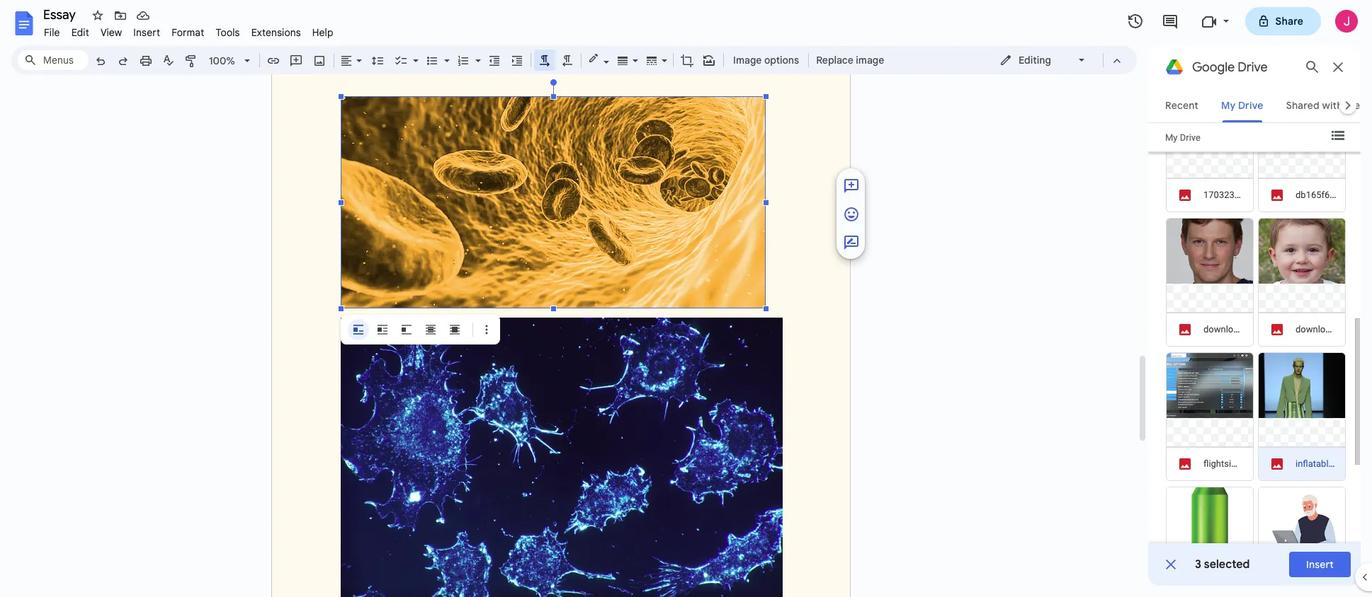 Task type: vqa. For each thing, say whether or not it's contained in the screenshot.
"Add emoji reaction" icon
yes



Task type: locate. For each thing, give the bounding box(es) containing it.
menu bar banner
[[0, 0, 1372, 598]]

menu bar
[[38, 18, 339, 42]]

editing
[[1019, 54, 1051, 67]]

help menu item
[[307, 24, 339, 41]]

insert
[[133, 26, 160, 39]]

toolbar
[[344, 319, 497, 341]]

mode and view toolbar
[[989, 46, 1128, 74]]

extensions
[[251, 26, 301, 39]]

Zoom text field
[[205, 51, 239, 71]]

edit menu item
[[66, 24, 95, 41]]

Zoom field
[[203, 50, 256, 72]]

Behind text radio
[[420, 319, 441, 341]]

view
[[101, 26, 122, 39]]

Wrap text radio
[[372, 319, 393, 341]]

main toolbar
[[88, 0, 888, 402]]

replace image button
[[812, 50, 888, 71]]

Rename text field
[[38, 6, 84, 23]]

replace image
[[816, 54, 884, 67]]

option group
[[348, 319, 465, 341]]

line & paragraph spacing image
[[369, 50, 386, 70]]

menu bar inside menu bar "banner"
[[38, 18, 339, 42]]

application
[[0, 0, 1372, 598]]

menu bar containing file
[[38, 18, 339, 42]]

format
[[172, 26, 204, 39]]

application containing share
[[0, 0, 1372, 598]]

Star checkbox
[[88, 6, 108, 25]]

image options button
[[727, 50, 805, 71]]

option group inside application
[[348, 319, 465, 341]]

extensions menu item
[[246, 24, 307, 41]]

add comment image
[[843, 178, 860, 195]]

suggest edits image
[[843, 235, 860, 252]]



Task type: describe. For each thing, give the bounding box(es) containing it.
image
[[733, 54, 762, 67]]

Menus field
[[18, 50, 89, 70]]

Break text radio
[[396, 319, 417, 341]]

tools
[[216, 26, 240, 39]]

In line radio
[[348, 319, 369, 341]]

format menu item
[[166, 24, 210, 41]]

tools menu item
[[210, 24, 246, 41]]

editing button
[[990, 50, 1096, 71]]

share
[[1275, 15, 1303, 28]]

image options
[[733, 54, 799, 67]]

options
[[764, 54, 799, 67]]

share button
[[1245, 7, 1321, 35]]

help
[[312, 26, 333, 39]]

insert image image
[[311, 50, 328, 70]]

In front of text radio
[[444, 319, 465, 341]]

insert menu item
[[128, 24, 166, 41]]

file menu item
[[38, 24, 66, 41]]

file
[[44, 26, 60, 39]]

edit
[[71, 26, 89, 39]]

add emoji reaction image
[[843, 206, 860, 223]]

replace
[[816, 54, 853, 67]]

view menu item
[[95, 24, 128, 41]]

image
[[856, 54, 884, 67]]



